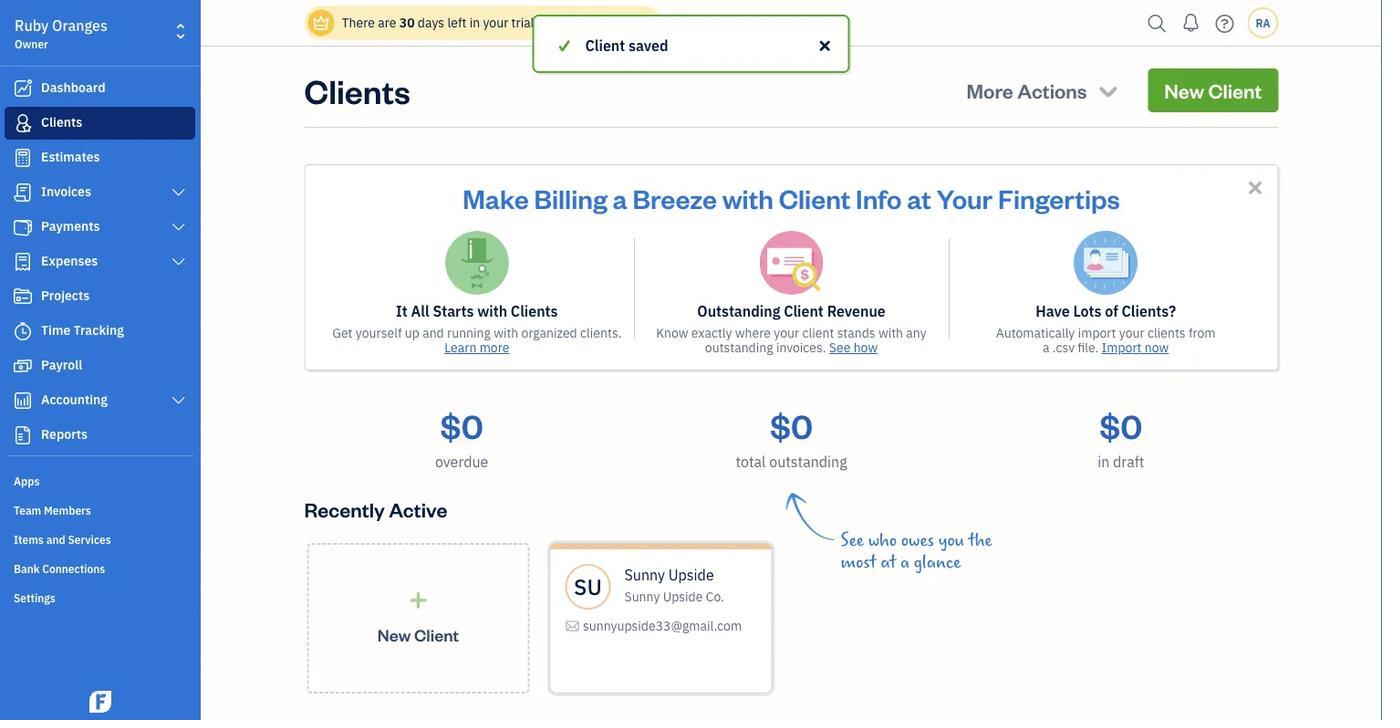 Task type: locate. For each thing, give the bounding box(es) containing it.
clients up organized
[[511, 302, 558, 321]]

0 vertical spatial chevron large down image
[[170, 185, 187, 200]]

items and services link
[[5, 525, 195, 552]]

2 $0 from the left
[[770, 403, 813, 447]]

1 vertical spatial in
[[1098, 452, 1110, 471]]

your down clients?
[[1120, 324, 1145, 341]]

1 vertical spatial clients
[[41, 114, 82, 131]]

co.
[[706, 588, 725, 605]]

outstanding inside $0 total outstanding
[[770, 452, 848, 471]]

and right up
[[423, 324, 444, 341]]

$0 total outstanding
[[736, 403, 848, 471]]

and right the "items"
[[46, 532, 65, 547]]

a inside see who owes you the most at a glance
[[901, 552, 910, 572]]

file.
[[1078, 339, 1099, 356]]

invoice image
[[12, 183, 34, 202]]

at right info
[[907, 181, 932, 215]]

chevron large down image inside accounting 'link'
[[170, 393, 187, 408]]

chevron large down image down chevron large down image
[[170, 255, 187, 269]]

envelope image
[[565, 615, 580, 637]]

1 horizontal spatial a
[[901, 552, 910, 572]]

close image
[[817, 35, 834, 57]]

your left trial.
[[483, 14, 509, 31]]

see inside see who owes you the most at a glance
[[841, 530, 864, 550]]

see left how
[[830, 339, 851, 356]]

.csv
[[1053, 339, 1075, 356]]

$0 up draft
[[1100, 403, 1143, 447]]

close image
[[1245, 177, 1266, 198]]

now
[[1145, 339, 1170, 356]]

up
[[405, 324, 420, 341]]

0 vertical spatial new client
[[1165, 77, 1263, 103]]

chevron large down image inside expenses link
[[170, 255, 187, 269]]

2 horizontal spatial clients
[[511, 302, 558, 321]]

0 horizontal spatial $0
[[440, 403, 484, 447]]

clients
[[304, 68, 411, 112], [41, 114, 82, 131], [511, 302, 558, 321]]

at
[[907, 181, 932, 215], [881, 552, 897, 572]]

0 horizontal spatial in
[[470, 14, 480, 31]]

1 horizontal spatial clients
[[304, 68, 411, 112]]

your for there
[[483, 14, 509, 31]]

tracking
[[74, 322, 124, 339]]

chevron large down image inside invoices link
[[170, 185, 187, 200]]

where
[[736, 324, 771, 341]]

1 vertical spatial new client link
[[307, 543, 530, 694]]

2 vertical spatial clients
[[511, 302, 558, 321]]

2 vertical spatial a
[[901, 552, 910, 572]]

active
[[389, 496, 448, 522]]

3 chevron large down image from the top
[[170, 393, 187, 408]]

new client down go to help image
[[1165, 77, 1263, 103]]

notifications image
[[1177, 5, 1206, 41]]

payroll link
[[5, 350, 195, 382]]

1 vertical spatial new client
[[378, 624, 459, 646]]

chevron large down image up chevron large down image
[[170, 185, 187, 200]]

$0 inside $0 in draft
[[1100, 403, 1143, 447]]

expenses link
[[5, 246, 195, 278]]

settings
[[14, 591, 56, 605]]

with left any at the right top of page
[[879, 324, 904, 341]]

chevron large down image up reports link
[[170, 393, 187, 408]]

at inside see who owes you the most at a glance
[[881, 552, 897, 572]]

more actions
[[967, 77, 1088, 103]]

0 horizontal spatial your
[[483, 14, 509, 31]]

1 horizontal spatial new
[[1165, 77, 1205, 103]]

client saved status
[[0, 15, 1383, 73]]

in right left
[[470, 14, 480, 31]]

with
[[723, 181, 774, 215], [478, 302, 508, 321], [494, 324, 519, 341], [879, 324, 904, 341]]

0 vertical spatial new
[[1165, 77, 1205, 103]]

account
[[598, 14, 646, 31]]

new down notifications image
[[1165, 77, 1205, 103]]

invoices
[[41, 183, 91, 200]]

get
[[332, 324, 353, 341]]

2 horizontal spatial $0
[[1100, 403, 1143, 447]]

in
[[470, 14, 480, 31], [1098, 452, 1110, 471]]

upgrade
[[545, 14, 595, 31]]

0 vertical spatial sunny
[[625, 565, 665, 585]]

a
[[613, 181, 628, 215], [1043, 339, 1050, 356], [901, 552, 910, 572]]

chevron large down image for invoices
[[170, 185, 187, 200]]

expense image
[[12, 253, 34, 271]]

stands
[[838, 324, 876, 341]]

all
[[411, 302, 430, 321]]

new
[[1165, 77, 1205, 103], [378, 624, 411, 646]]

1 horizontal spatial and
[[423, 324, 444, 341]]

$0 down invoices.
[[770, 403, 813, 447]]

outstanding client revenue
[[698, 302, 886, 321]]

money image
[[12, 357, 34, 375]]

your for have
[[1120, 324, 1145, 341]]

see how
[[830, 339, 878, 356]]

actions
[[1018, 77, 1088, 103]]

$0
[[440, 403, 484, 447], [770, 403, 813, 447], [1100, 403, 1143, 447]]

outstanding inside know exactly where your client stands with any outstanding invoices.
[[705, 339, 774, 356]]

your down the outstanding client revenue
[[774, 324, 800, 341]]

3 $0 from the left
[[1100, 403, 1143, 447]]

with right running
[[494, 324, 519, 341]]

new down plus icon
[[378, 624, 411, 646]]

0 horizontal spatial new client link
[[307, 543, 530, 694]]

days
[[418, 14, 445, 31]]

trial.
[[512, 14, 538, 31]]

1 vertical spatial upside
[[663, 588, 703, 605]]

clients up the estimates
[[41, 114, 82, 131]]

0 vertical spatial new client link
[[1149, 68, 1279, 112]]

you
[[939, 530, 965, 550]]

$0 up overdue
[[440, 403, 484, 447]]

upgrade account link
[[541, 14, 646, 31]]

services
[[68, 532, 111, 547]]

see
[[830, 339, 851, 356], [841, 530, 864, 550]]

client down upgrade account link
[[586, 36, 625, 55]]

see for see how
[[830, 339, 851, 356]]

see for see who owes you the most at a glance
[[841, 530, 864, 550]]

have lots of clients? automatically import your clients from a .csv file. import now
[[996, 302, 1216, 356]]

1 vertical spatial at
[[881, 552, 897, 572]]

1 vertical spatial chevron large down image
[[170, 255, 187, 269]]

it all starts with clients get yourself up and running with organized clients. learn more
[[332, 302, 622, 356]]

0 vertical spatial see
[[830, 339, 851, 356]]

a left .csv
[[1043, 339, 1050, 356]]

1 vertical spatial sunny
[[625, 588, 660, 605]]

clients inside it all starts with clients get yourself up and running with organized clients. learn more
[[511, 302, 558, 321]]

1 horizontal spatial $0
[[770, 403, 813, 447]]

invoices link
[[5, 176, 195, 209]]

1 vertical spatial outstanding
[[770, 452, 848, 471]]

import
[[1102, 339, 1142, 356]]

1 $0 from the left
[[440, 403, 484, 447]]

at down the who
[[881, 552, 897, 572]]

0 vertical spatial clients
[[304, 68, 411, 112]]

1 vertical spatial new
[[378, 624, 411, 646]]

clients down there
[[304, 68, 411, 112]]

with right breeze
[[723, 181, 774, 215]]

2 vertical spatial chevron large down image
[[170, 393, 187, 408]]

0 horizontal spatial and
[[46, 532, 65, 547]]

chevron large down image for expenses
[[170, 255, 187, 269]]

1 sunny from the top
[[625, 565, 665, 585]]

estimate image
[[12, 149, 34, 167]]

sunny
[[625, 565, 665, 585], [625, 588, 660, 605]]

bank
[[14, 561, 40, 576]]

0 vertical spatial and
[[423, 324, 444, 341]]

chevron large down image
[[170, 220, 187, 235]]

outstanding down the outstanding
[[705, 339, 774, 356]]

upside up co.
[[669, 565, 714, 585]]

1 horizontal spatial your
[[774, 324, 800, 341]]

outstanding right total
[[770, 452, 848, 471]]

report image
[[12, 426, 34, 445]]

your inside the have lots of clients? automatically import your clients from a .csv file. import now
[[1120, 324, 1145, 341]]

$0 in draft
[[1098, 403, 1145, 471]]

2 chevron large down image from the top
[[170, 255, 187, 269]]

1 vertical spatial see
[[841, 530, 864, 550]]

see up most at right
[[841, 530, 864, 550]]

0 vertical spatial upside
[[669, 565, 714, 585]]

a right billing
[[613, 181, 628, 215]]

outstanding
[[698, 302, 781, 321]]

$0 inside $0 total outstanding
[[770, 403, 813, 447]]

0 horizontal spatial at
[[881, 552, 897, 572]]

0 vertical spatial in
[[470, 14, 480, 31]]

project image
[[12, 288, 34, 306]]

1 vertical spatial a
[[1043, 339, 1050, 356]]

total
[[736, 452, 766, 471]]

accounting link
[[5, 384, 195, 417]]

items and services
[[14, 532, 111, 547]]

2 horizontal spatial your
[[1120, 324, 1145, 341]]

timer image
[[12, 322, 34, 340]]

projects
[[41, 287, 90, 304]]

client down go to help image
[[1209, 77, 1263, 103]]

su
[[574, 573, 602, 601]]

chevrondown image
[[1096, 78, 1121, 103]]

info
[[856, 181, 902, 215]]

new client link
[[1149, 68, 1279, 112], [307, 543, 530, 694]]

0 vertical spatial outstanding
[[705, 339, 774, 356]]

reports
[[41, 426, 88, 443]]

starts
[[433, 302, 474, 321]]

new client down plus icon
[[378, 624, 459, 646]]

0 vertical spatial at
[[907, 181, 932, 215]]

client
[[803, 324, 835, 341]]

a down owes
[[901, 552, 910, 572]]

search image
[[1143, 10, 1172, 37]]

billing
[[534, 181, 608, 215]]

ruby
[[15, 16, 49, 35]]

1 horizontal spatial in
[[1098, 452, 1110, 471]]

2 horizontal spatial a
[[1043, 339, 1050, 356]]

$0 inside '$0 overdue'
[[440, 403, 484, 447]]

team
[[14, 503, 41, 518]]

estimates
[[41, 148, 100, 165]]

client image
[[12, 114, 34, 132]]

your inside know exactly where your client stands with any outstanding invoices.
[[774, 324, 800, 341]]

and
[[423, 324, 444, 341], [46, 532, 65, 547]]

most
[[841, 552, 877, 572]]

$0 overdue
[[435, 403, 489, 471]]

0 vertical spatial a
[[613, 181, 628, 215]]

1 horizontal spatial new client link
[[1149, 68, 1279, 112]]

2 sunny from the top
[[625, 588, 660, 605]]

0 horizontal spatial clients
[[41, 114, 82, 131]]

$0 for $0 overdue
[[440, 403, 484, 447]]

yourself
[[356, 324, 402, 341]]

lots
[[1074, 302, 1102, 321]]

upside left co.
[[663, 588, 703, 605]]

in left draft
[[1098, 452, 1110, 471]]

1 chevron large down image from the top
[[170, 185, 187, 200]]

chevron large down image
[[170, 185, 187, 200], [170, 255, 187, 269], [170, 393, 187, 408]]

1 vertical spatial and
[[46, 532, 65, 547]]

projects link
[[5, 280, 195, 313]]



Task type: describe. For each thing, give the bounding box(es) containing it.
apps link
[[5, 466, 195, 494]]

plus image
[[408, 591, 429, 610]]

any
[[907, 324, 927, 341]]

your
[[937, 181, 993, 215]]

client inside status
[[586, 36, 625, 55]]

owes
[[902, 530, 935, 550]]

client down plus icon
[[414, 624, 459, 646]]

more actions button
[[951, 68, 1138, 112]]

main element
[[0, 0, 246, 720]]

members
[[44, 503, 91, 518]]

apps
[[14, 474, 40, 488]]

settings link
[[5, 583, 195, 611]]

import
[[1079, 324, 1117, 341]]

and inside the main element
[[46, 532, 65, 547]]

the
[[969, 530, 993, 550]]

left
[[448, 14, 467, 31]]

go to help image
[[1211, 10, 1240, 37]]

time tracking link
[[5, 315, 195, 348]]

running
[[447, 324, 491, 341]]

clients.
[[581, 324, 622, 341]]

owner
[[15, 37, 48, 51]]

time tracking
[[41, 322, 124, 339]]

ra
[[1256, 16, 1271, 30]]

time
[[41, 322, 70, 339]]

team members
[[14, 503, 91, 518]]

invoices.
[[777, 339, 827, 356]]

glance
[[914, 552, 961, 572]]

make billing a breeze with client info at your fingertips
[[463, 181, 1121, 215]]

of
[[1106, 302, 1119, 321]]

dashboard
[[41, 79, 106, 96]]

clients?
[[1122, 302, 1177, 321]]

check image
[[556, 35, 573, 57]]

and inside it all starts with clients get yourself up and running with organized clients. learn more
[[423, 324, 444, 341]]

have
[[1036, 302, 1070, 321]]

0 horizontal spatial new
[[378, 624, 411, 646]]

sunny upside sunny upside co.
[[625, 565, 725, 605]]

chart image
[[12, 392, 34, 410]]

clients
[[1148, 324, 1186, 341]]

recently active
[[304, 496, 448, 522]]

$0 for $0 total outstanding
[[770, 403, 813, 447]]

dashboard image
[[12, 79, 34, 98]]

learn
[[445, 339, 477, 356]]

exactly
[[692, 324, 733, 341]]

freshbooks image
[[86, 691, 115, 713]]

how
[[854, 339, 878, 356]]

recently
[[304, 496, 385, 522]]

0 horizontal spatial a
[[613, 181, 628, 215]]

have lots of clients? image
[[1074, 231, 1138, 295]]

more
[[967, 77, 1014, 103]]

in inside $0 in draft
[[1098, 452, 1110, 471]]

payment image
[[12, 218, 34, 236]]

know exactly where your client stands with any outstanding invoices.
[[657, 324, 927, 356]]

clients link
[[5, 107, 195, 140]]

expenses
[[41, 252, 98, 269]]

with up running
[[478, 302, 508, 321]]

saved
[[629, 36, 669, 55]]

know
[[657, 324, 689, 341]]

client up client
[[784, 302, 824, 321]]

1 horizontal spatial at
[[907, 181, 932, 215]]

with inside know exactly where your client stands with any outstanding invoices.
[[879, 324, 904, 341]]

breeze
[[633, 181, 717, 215]]

dashboard link
[[5, 72, 195, 105]]

see who owes you the most at a glance
[[841, 530, 993, 572]]

bank connections
[[14, 561, 105, 576]]

sunnyupside33@gmail.com
[[583, 617, 742, 634]]

team members link
[[5, 496, 195, 523]]

1 horizontal spatial new client
[[1165, 77, 1263, 103]]

30
[[400, 14, 415, 31]]

overdue
[[435, 452, 489, 471]]

crown image
[[312, 13, 331, 32]]

0 horizontal spatial new client
[[378, 624, 459, 646]]

it all starts with clients image
[[445, 231, 509, 295]]

estimates link
[[5, 141, 195, 174]]

payments link
[[5, 211, 195, 244]]

connections
[[42, 561, 105, 576]]

chevron large down image for accounting
[[170, 393, 187, 408]]

there
[[342, 14, 375, 31]]

outstanding client revenue image
[[760, 231, 824, 295]]

items
[[14, 532, 44, 547]]

organized
[[522, 324, 578, 341]]

client saved
[[586, 36, 669, 55]]

more
[[480, 339, 510, 356]]

client left info
[[779, 181, 851, 215]]

there are 30 days left in your trial. upgrade account
[[342, 14, 646, 31]]

revenue
[[828, 302, 886, 321]]

who
[[869, 530, 897, 550]]

$0 for $0 in draft
[[1100, 403, 1143, 447]]

payments
[[41, 218, 100, 235]]

clients inside the main element
[[41, 114, 82, 131]]

ruby oranges owner
[[15, 16, 108, 51]]

bank connections link
[[5, 554, 195, 581]]

a inside the have lots of clients? automatically import your clients from a .csv file. import now
[[1043, 339, 1050, 356]]

from
[[1189, 324, 1216, 341]]

accounting
[[41, 391, 108, 408]]

payroll
[[41, 356, 82, 373]]



Task type: vqa. For each thing, say whether or not it's contained in the screenshot.
Company
no



